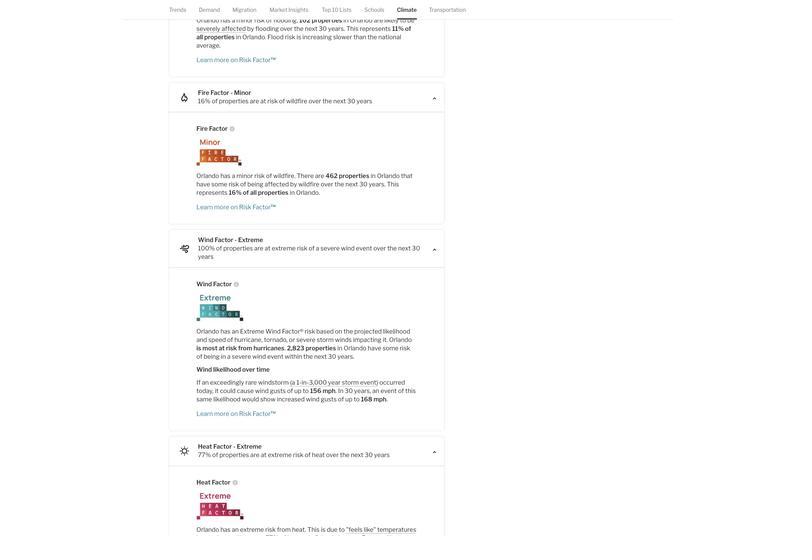 Task type: locate. For each thing, give the bounding box(es) containing it.
in inside orlando is most at risk from hurricanes . 2,823 properties in orlando
[[337, 345, 342, 352]]

0 vertical spatial more
[[214, 56, 229, 64]]

by
[[247, 25, 254, 32], [290, 181, 297, 188]]

0 vertical spatial event
[[356, 245, 372, 252]]

wildfire.
[[273, 172, 296, 180]]

from inside orlando is most at risk from hurricanes . 2,823 properties in orlando
[[238, 345, 252, 352]]

extreme
[[272, 245, 296, 252], [268, 452, 292, 459], [240, 527, 264, 534]]

windstorm
[[258, 379, 289, 387]]

are for wind factor - extreme 100% of properties are at extreme        risk of a severe wind event over the next 30 years
[[254, 245, 263, 252]]

0 vertical spatial minor
[[236, 17, 253, 24]]

2 vertical spatial years
[[374, 452, 390, 459]]

to left the 168 at the left
[[354, 396, 360, 403]]

0 vertical spatial wildfire
[[286, 98, 307, 105]]

are for heat factor - extreme 77% of properties are at extreme        risk of heat over the next 30 years
[[250, 452, 259, 459]]

in up wind likelihood over time
[[221, 353, 226, 361]]

wildfire inside that have some risk of being affected by wildfire over the next 30 years. this represents
[[298, 181, 319, 188]]

top 10 lists link
[[322, 0, 351, 20]]

wildfire
[[286, 98, 307, 105], [298, 181, 319, 188]]

likelihood up it.
[[383, 328, 410, 335]]

1 vertical spatial gusts
[[321, 396, 337, 403]]

risk up minor
[[239, 56, 251, 64]]

extreme for heat
[[268, 452, 292, 459]]

next inside heat factor - extreme 77% of properties are at extreme        risk of heat over the next 30 years
[[351, 452, 363, 459]]

1 vertical spatial mph
[[374, 396, 386, 403]]

1 vertical spatial more
[[214, 204, 229, 211]]

are inside wind factor - extreme 100% of properties are at extreme        risk of a severe wind event over the next 30 years
[[254, 245, 263, 252]]

on
[[231, 56, 238, 64], [231, 204, 238, 211], [335, 328, 342, 335], [231, 411, 238, 418]]

extreme for heat
[[237, 444, 262, 451]]

168 mph .
[[361, 396, 388, 403]]

heat down 77%
[[196, 479, 211, 487]]

are
[[374, 17, 383, 24], [250, 98, 259, 105], [315, 172, 324, 180], [254, 245, 263, 252], [250, 452, 259, 459]]

orlando has an extreme
[[196, 328, 264, 335]]

0 vertical spatial from
[[238, 345, 252, 352]]

an
[[232, 328, 239, 335], [202, 379, 209, 387], [372, 388, 379, 395], [232, 527, 239, 534]]

0 horizontal spatial event
[[267, 353, 283, 361]]

0 horizontal spatial 16%
[[198, 98, 210, 105]]

represents
[[360, 25, 391, 32], [196, 189, 227, 197]]

in down 'lists' at the left top of page
[[343, 17, 348, 24]]

factor™ down show
[[253, 411, 276, 418]]

1 vertical spatial severe
[[296, 337, 315, 344]]

1 horizontal spatial being
[[247, 181, 263, 188]]

30 inside orlando has a minor risk of flooding. 102 properties in orlando are likely to be severely affected by flooding over the next 30 years. this represents
[[319, 25, 327, 32]]

0 horizontal spatial severe
[[232, 353, 251, 361]]

4 has from the top
[[220, 527, 230, 534]]

is down orlando has a minor risk of flooding. 102 properties in orlando are likely to be severely affected by flooding over the next 30 years. this represents
[[297, 34, 301, 41]]

learn for fire
[[196, 204, 213, 211]]

2 vertical spatial this
[[307, 527, 320, 534]]

1 vertical spatial risk
[[239, 204, 251, 211]]

event
[[356, 245, 372, 252], [267, 353, 283, 361], [381, 388, 397, 395]]

. left in
[[335, 388, 337, 395]]

0 vertical spatial learn
[[196, 56, 213, 64]]

affected down migration link
[[222, 25, 246, 32]]

if an exceedingly rare windstorm (a 1-in-3,000 year storm event)
[[196, 379, 378, 387]]

next
[[305, 25, 317, 32], [333, 98, 346, 105], [345, 181, 358, 188], [398, 245, 411, 252], [314, 353, 327, 361], [351, 452, 363, 459]]

in
[[338, 388, 343, 395]]

gusts down "windstorm"
[[270, 388, 286, 395]]

1 has from the top
[[220, 17, 230, 24]]

in down winds on the bottom of the page
[[337, 345, 342, 352]]

2 horizontal spatial severe
[[321, 245, 340, 252]]

0 horizontal spatial up
[[294, 388, 301, 395]]

mph down year
[[323, 388, 335, 395]]

wind up 100%
[[198, 237, 213, 244]]

100%
[[198, 245, 215, 252]]

show
[[260, 396, 276, 403]]

1 horizontal spatial gusts
[[321, 396, 337, 403]]

. inside orlando is most at risk from hurricanes . 2,823 properties in orlando
[[284, 345, 286, 352]]

of inside occurred today, it could cause wind gusts of up to
[[287, 388, 293, 395]]

tornado,
[[264, 337, 288, 344]]

learn for wind
[[196, 411, 213, 418]]

0 horizontal spatial have
[[196, 181, 210, 188]]

0 vertical spatial years
[[357, 98, 372, 105]]

heat factor
[[196, 479, 230, 487]]

wind up tornado,
[[266, 328, 281, 335]]

0 horizontal spatial being
[[204, 353, 220, 361]]

factor™ for extreme
[[253, 411, 276, 418]]

0 vertical spatial learn more on risk factor™
[[196, 56, 276, 64]]

2 vertical spatial learn more on risk factor™
[[196, 411, 276, 418]]

properties
[[312, 17, 342, 24], [204, 34, 235, 41], [219, 98, 249, 105], [339, 172, 369, 180], [258, 189, 288, 197], [223, 245, 253, 252], [306, 345, 336, 352], [219, 452, 249, 459]]

next inside orlando has a minor risk of flooding. 102 properties in orlando are likely to be severely affected by flooding over the next 30 years. this represents
[[305, 25, 317, 32]]

0 vertical spatial risk
[[239, 56, 251, 64]]

heat factor score logo image
[[196, 494, 416, 520]]

likelihood
[[383, 328, 410, 335], [213, 366, 241, 374], [213, 396, 241, 403]]

extreme inside wind factor - extreme 100% of properties are at extreme        risk of a severe wind event over the next 30 years
[[238, 237, 263, 244]]

over
[[280, 25, 293, 32], [309, 98, 321, 105], [321, 181, 333, 188], [373, 245, 386, 252], [242, 366, 255, 374], [326, 452, 339, 459]]

2 vertical spatial likelihood
[[213, 396, 241, 403]]

all
[[196, 34, 203, 41], [250, 189, 257, 197]]

factor inside wind factor - extreme 100% of properties are at extreme        risk of a severe wind event over the next 30 years
[[215, 237, 233, 244]]

impacting
[[353, 337, 381, 344]]

2 vertical spatial -
[[233, 444, 236, 451]]

1 vertical spatial learn more on risk factor™
[[196, 204, 276, 211]]

over inside orlando has a minor risk of flooding. 102 properties in orlando are likely to be severely affected by flooding over the next 30 years. this represents
[[280, 25, 293, 32]]

likelihood up exceedingly
[[213, 366, 241, 374]]

0 vertical spatial have
[[196, 181, 210, 188]]

0 vertical spatial years.
[[328, 25, 345, 32]]

0 horizontal spatial is
[[196, 345, 201, 352]]

1 learn more on risk factor™ link from the top
[[196, 56, 416, 64]]

like"
[[364, 527, 376, 534]]

of inside that have some risk of being affected by wildfire over the next 30 years. this represents
[[240, 181, 246, 188]]

heat for heat factor - extreme 77% of properties are at extreme        risk of heat over the next 30 years
[[198, 444, 212, 451]]

2 minor from the top
[[236, 172, 253, 180]]

mph for 168 mph .
[[374, 396, 386, 403]]

.
[[265, 34, 266, 41], [319, 189, 320, 197], [284, 345, 286, 352], [335, 388, 337, 395], [386, 396, 388, 403]]

0 vertical spatial -
[[230, 89, 233, 96]]

learn more on risk factor™
[[196, 56, 276, 64], [196, 204, 276, 211], [196, 411, 276, 418]]

1 horizontal spatial mph
[[374, 396, 386, 403]]

a inside have some risk of being in a severe wind event within the next 30 years.
[[227, 353, 231, 361]]

1 horizontal spatial all
[[250, 189, 257, 197]]

2 has from the top
[[220, 172, 230, 180]]

severe inside 'wind factor® risk based on the projected likelihood and speed of hurricane, tornado, or severe storm winds impacting it.'
[[296, 337, 315, 344]]

is down and
[[196, 345, 201, 352]]

2 vertical spatial learn
[[196, 411, 213, 418]]

2 more from the top
[[214, 204, 229, 211]]

0 vertical spatial up
[[294, 388, 301, 395]]

mph right the 168 at the left
[[374, 396, 386, 403]]

0 vertical spatial all
[[196, 34, 203, 41]]

wind
[[341, 245, 355, 252], [252, 353, 266, 361], [255, 388, 269, 395], [306, 396, 320, 403]]

have some risk of being in a severe wind event within the next 30 years.
[[196, 345, 410, 361]]

extreme inside wind factor - extreme 100% of properties are at extreme        risk of a severe wind event over the next 30 years
[[272, 245, 296, 252]]

1 vertical spatial learn more on risk factor™ link
[[196, 203, 416, 212]]

1 vertical spatial 16%
[[229, 189, 242, 197]]

learn more on risk factor™ link down . in 30 years, an event of this same likelihood would show increased wind gusts of up to
[[196, 410, 416, 419]]

16%
[[198, 98, 210, 105], [229, 189, 242, 197]]

schools link
[[364, 0, 384, 20]]

102
[[299, 17, 310, 24]]

based
[[316, 328, 334, 335]]

1 vertical spatial learn
[[196, 204, 213, 211]]

wildfire inside 'fire factor - minor 16% of properties are at risk of wildfire over the next 30 years'
[[286, 98, 307, 105]]

1 vertical spatial extreme
[[268, 452, 292, 459]]

0 vertical spatial this
[[346, 25, 358, 32]]

have inside that have some risk of being affected by wildfire over the next 30 years. this represents
[[196, 181, 210, 188]]

2 horizontal spatial years
[[374, 452, 390, 459]]

0 vertical spatial severe
[[321, 245, 340, 252]]

1 horizontal spatial severe
[[296, 337, 315, 344]]

from
[[238, 345, 252, 352], [277, 527, 291, 534]]

0 vertical spatial by
[[247, 25, 254, 32]]

wind inside 'wind factor® risk based on the projected likelihood and speed of hurricane, tornado, or severe storm winds impacting it.'
[[266, 328, 281, 335]]

factor™
[[253, 56, 276, 64], [253, 204, 276, 211], [253, 411, 276, 418]]

wind inside occurred today, it could cause wind gusts of up to
[[255, 388, 269, 395]]

of inside 'wind factor® risk based on the projected likelihood and speed of hurricane, tornado, or severe storm winds impacting it.'
[[227, 337, 233, 344]]

factor
[[211, 89, 229, 96], [209, 125, 228, 132], [215, 237, 233, 244], [213, 281, 232, 288], [213, 444, 232, 451], [212, 479, 230, 487]]

than
[[353, 34, 366, 41]]

2 vertical spatial extreme
[[237, 444, 262, 451]]

2 vertical spatial learn more on risk factor™ link
[[196, 410, 416, 419]]

risk down would
[[239, 411, 251, 418]]

fire factor score logo image
[[196, 139, 416, 166]]

factor inside heat factor - extreme 77% of properties are at extreme        risk of heat over the next 30 years
[[213, 444, 232, 451]]

the
[[294, 25, 303, 32], [368, 34, 377, 41], [322, 98, 332, 105], [335, 181, 344, 188], [387, 245, 397, 252], [344, 328, 353, 335], [303, 353, 313, 361], [340, 452, 349, 459]]

factor®
[[282, 328, 303, 335]]

0 vertical spatial extreme
[[238, 237, 263, 244]]

learn more on risk factor™ link for of
[[196, 410, 416, 419]]

2 vertical spatial event
[[381, 388, 397, 395]]

be
[[407, 17, 414, 24]]

properties down wildfire. at the top of page
[[258, 189, 288, 197]]

1 vertical spatial years
[[198, 253, 214, 261]]

3 risk from the top
[[239, 411, 251, 418]]

2 vertical spatial risk
[[239, 411, 251, 418]]

factor™ for minor
[[253, 204, 276, 211]]

0 horizontal spatial years
[[198, 253, 214, 261]]

factor for fire factor
[[209, 125, 228, 132]]

risk
[[254, 17, 265, 24], [285, 34, 295, 41], [267, 98, 278, 105], [254, 172, 265, 180], [229, 181, 239, 188], [297, 245, 307, 252], [305, 328, 315, 335], [226, 345, 237, 352], [400, 345, 410, 352], [293, 452, 303, 459], [265, 527, 276, 534]]

1 vertical spatial by
[[290, 181, 297, 188]]

gusts down 156 mph
[[321, 396, 337, 403]]

risk inside heat factor - extreme 77% of properties are at extreme        risk of heat over the next 30 years
[[293, 452, 303, 459]]

minor up 16% of all properties in orlando .
[[236, 172, 253, 180]]

at for wind
[[265, 245, 270, 252]]

1 vertical spatial is
[[196, 345, 201, 352]]

0 vertical spatial fire
[[198, 89, 209, 96]]

properties down top
[[312, 17, 342, 24]]

3 has from the top
[[220, 328, 230, 335]]

1 vertical spatial factor™
[[253, 204, 276, 211]]

minor inside orlando has a minor risk of flooding. 102 properties in orlando are likely to be severely affected by flooding over the next 30 years. this represents
[[236, 17, 253, 24]]

2 learn more on risk factor™ link from the top
[[196, 203, 416, 212]]

some
[[211, 181, 227, 188], [383, 345, 398, 352]]

is left "due"
[[321, 527, 325, 534]]

. left 2,823
[[284, 345, 286, 352]]

0 horizontal spatial from
[[238, 345, 252, 352]]

3 learn more on risk factor™ from the top
[[196, 411, 276, 418]]

slower
[[333, 34, 352, 41]]

2 vertical spatial factor™
[[253, 411, 276, 418]]

3 learn from the top
[[196, 411, 213, 418]]

3 factor™ from the top
[[253, 411, 276, 418]]

has for orlando has an extreme risk from heat. this is due to "feels like" temperatures
[[220, 527, 230, 534]]

properties right 100%
[[223, 245, 253, 252]]

years.
[[328, 25, 345, 32], [369, 181, 386, 188], [337, 353, 354, 361]]

10
[[332, 6, 338, 13]]

to left be
[[400, 17, 406, 24]]

1 vertical spatial represents
[[196, 189, 227, 197]]

wind up if
[[196, 366, 212, 374]]

fire
[[198, 89, 209, 96], [196, 125, 208, 132]]

extreme inside heat factor - extreme 77% of properties are at extreme        risk of heat over the next 30 years
[[237, 444, 262, 451]]

to down in-
[[303, 388, 309, 395]]

30 inside that have some risk of being affected by wildfire over the next 30 years. this represents
[[359, 181, 367, 188]]

time
[[256, 366, 270, 374]]

up left the 168 at the left
[[345, 396, 352, 403]]

flood
[[267, 34, 284, 41]]

1 horizontal spatial 16%
[[229, 189, 242, 197]]

are inside heat factor - extreme 77% of properties are at extreme        risk of heat over the next 30 years
[[250, 452, 259, 459]]

affected up 16% of all properties in orlando .
[[265, 181, 289, 188]]

1 minor from the top
[[236, 17, 253, 24]]

by left the flooding at the top left of the page
[[247, 25, 254, 32]]

1 vertical spatial have
[[368, 345, 381, 352]]

2 vertical spatial more
[[214, 411, 229, 418]]

0 vertical spatial gusts
[[270, 388, 286, 395]]

has inside orlando has a minor risk of flooding. 102 properties in orlando are likely to be severely affected by flooding over the next 30 years. this represents
[[220, 17, 230, 24]]

lists
[[339, 6, 351, 13]]

factor for heat factor - extreme 77% of properties are at extreme        risk of heat over the next 30 years
[[213, 444, 232, 451]]

1 horizontal spatial years
[[357, 98, 372, 105]]

some inside have some risk of being in a severe wind event within the next 30 years.
[[383, 345, 398, 352]]

0 vertical spatial being
[[247, 181, 263, 188]]

0 vertical spatial heat
[[198, 444, 212, 451]]

storm inside 'wind factor® risk based on the projected likelihood and speed of hurricane, tornado, or severe storm winds impacting it.'
[[317, 337, 334, 344]]

the inside have some risk of being in a severe wind event within the next 30 years.
[[303, 353, 313, 361]]

years. inside have some risk of being in a severe wind event within the next 30 years.
[[337, 353, 354, 361]]

years inside 'fire factor - minor 16% of properties are at risk of wildfire over the next 30 years'
[[357, 98, 372, 105]]

heat up 77%
[[198, 444, 212, 451]]

factor™ down 16% of all properties in orlando .
[[253, 204, 276, 211]]

1 learn from the top
[[196, 56, 213, 64]]

1 horizontal spatial up
[[345, 396, 352, 403]]

heat
[[198, 444, 212, 451], [196, 479, 211, 487]]

up inside . in 30 years, an event of this same likelihood would show increased wind gusts of up to
[[345, 396, 352, 403]]

1 horizontal spatial is
[[297, 34, 301, 41]]

properties right 77%
[[219, 452, 249, 459]]

3,000
[[309, 379, 327, 387]]

risk down 16% of all properties in orlando .
[[239, 204, 251, 211]]

"feels
[[346, 527, 362, 534]]

1 vertical spatial storm
[[342, 379, 359, 387]]

0 vertical spatial represents
[[360, 25, 391, 32]]

from left heat.
[[277, 527, 291, 534]]

being inside that have some risk of being affected by wildfire over the next 30 years. this represents
[[247, 181, 263, 188]]

likelihood inside 'wind factor® risk based on the projected likelihood and speed of hurricane, tornado, or severe storm winds impacting it.'
[[383, 328, 410, 335]]

wind for wind factor - extreme 100% of properties are at extreme        risk of a severe wind event over the next 30 years
[[198, 237, 213, 244]]

properties down the based
[[306, 345, 336, 352]]

0 vertical spatial affected
[[222, 25, 246, 32]]

next inside have some risk of being in a severe wind event within the next 30 years.
[[314, 353, 327, 361]]

learn more on risk factor™ link down that have some risk of being affected by wildfire over the next 30 years. this represents
[[196, 203, 416, 212]]

2 risk from the top
[[239, 204, 251, 211]]

at for fire
[[260, 98, 266, 105]]

transportation link
[[429, 0, 466, 20]]

heat factor - extreme 77% of properties are at extreme        risk of heat over the next 30 years
[[198, 444, 390, 459]]

1 vertical spatial being
[[204, 353, 220, 361]]

the inside wind factor - extreme 100% of properties are at extreme        risk of a severe wind event over the next 30 years
[[387, 245, 397, 252]]

climate
[[397, 6, 416, 13]]

2 learn more on risk factor™ from the top
[[196, 204, 276, 211]]

1 vertical spatial -
[[235, 237, 237, 244]]

0 horizontal spatial gusts
[[270, 388, 286, 395]]

speed
[[208, 337, 226, 344]]

being down most
[[204, 353, 220, 361]]

up down 1-
[[294, 388, 301, 395]]

wind down 100%
[[196, 281, 212, 288]]

0 vertical spatial likelihood
[[383, 328, 410, 335]]

0 vertical spatial learn more on risk factor™ link
[[196, 56, 416, 64]]

- inside wind factor - extreme 100% of properties are at extreme        risk of a severe wind event over the next 30 years
[[235, 237, 237, 244]]

wind inside . in 30 years, an event of this same likelihood would show increased wind gusts of up to
[[306, 396, 320, 403]]

-
[[230, 89, 233, 96], [235, 237, 237, 244], [233, 444, 236, 451]]

over inside heat factor - extreme 77% of properties are at extreme        risk of heat over the next 30 years
[[326, 452, 339, 459]]

- inside 'fire factor - minor 16% of properties are at risk of wildfire over the next 30 years'
[[230, 89, 233, 96]]

hurricanes
[[253, 345, 284, 352]]

1 horizontal spatial some
[[383, 345, 398, 352]]

0 vertical spatial storm
[[317, 337, 334, 344]]

to
[[400, 17, 406, 24], [303, 388, 309, 395], [354, 396, 360, 403], [339, 527, 345, 534]]

properties down minor
[[219, 98, 249, 105]]

1 vertical spatial heat
[[196, 479, 211, 487]]

gusts inside occurred today, it could cause wind gusts of up to
[[270, 388, 286, 395]]

3 learn more on risk factor™ link from the top
[[196, 410, 416, 419]]

factor™ down flood
[[253, 56, 276, 64]]

2 vertical spatial is
[[321, 527, 325, 534]]

0 vertical spatial some
[[211, 181, 227, 188]]

are inside 'fire factor - minor 16% of properties are at risk of wildfire over the next 30 years'
[[250, 98, 259, 105]]

1 vertical spatial some
[[383, 345, 398, 352]]

1 factor™ from the top
[[253, 56, 276, 64]]

being up 16% of all properties in orlando .
[[247, 181, 263, 188]]

at inside wind factor - extreme 100% of properties are at extreme        risk of a severe wind event over the next 30 years
[[265, 245, 270, 252]]

minor
[[236, 17, 253, 24], [236, 172, 253, 180]]

wind inside wind factor - extreme 100% of properties are at extreme        risk of a severe wind event over the next 30 years
[[198, 237, 213, 244]]

transportation
[[429, 6, 466, 13]]

risk inside have some risk of being in a severe wind event within the next 30 years.
[[400, 345, 410, 352]]

0 horizontal spatial by
[[247, 25, 254, 32]]

market insights link
[[269, 0, 308, 20]]

storm down the based
[[317, 337, 334, 344]]

top
[[322, 6, 331, 13]]

likelihood down "could"
[[213, 396, 241, 403]]

- inside heat factor - extreme 77% of properties are at extreme        risk of heat over the next 30 years
[[233, 444, 236, 451]]

168
[[361, 396, 372, 403]]

factor for wind factor
[[213, 281, 232, 288]]

fire inside 'fire factor - minor 16% of properties are at risk of wildfire over the next 30 years'
[[198, 89, 209, 96]]

properties inside orlando is most at risk from hurricanes . 2,823 properties in orlando
[[306, 345, 336, 352]]

2 factor™ from the top
[[253, 204, 276, 211]]

1 horizontal spatial affected
[[265, 181, 289, 188]]

same
[[196, 396, 212, 403]]

minor down migration
[[236, 17, 253, 24]]

years. inside that have some risk of being affected by wildfire over the next 30 years. this represents
[[369, 181, 386, 188]]

0 vertical spatial extreme
[[272, 245, 296, 252]]

by down orlando has a minor risk of wildfire. there are 462 properties in orlando
[[290, 181, 297, 188]]

properties up "average."
[[204, 34, 235, 41]]

1 vertical spatial years.
[[369, 181, 386, 188]]

1 vertical spatial event
[[267, 353, 283, 361]]

represents inside that have some risk of being affected by wildfire over the next 30 years. this represents
[[196, 189, 227, 197]]

3 more from the top
[[214, 411, 229, 418]]

storm up in
[[342, 379, 359, 387]]

. inside . in 30 years, an event of this same likelihood would show increased wind gusts of up to
[[335, 388, 337, 395]]

1 vertical spatial extreme
[[240, 328, 264, 335]]

1 horizontal spatial from
[[277, 527, 291, 534]]

2 vertical spatial severe
[[232, 353, 251, 361]]

the inside the "the national average."
[[368, 34, 377, 41]]

from down hurricane,
[[238, 345, 252, 352]]

most
[[202, 345, 217, 352]]

factor inside 'fire factor - minor 16% of properties are at risk of wildfire over the next 30 years'
[[211, 89, 229, 96]]

the inside 'fire factor - minor 16% of properties are at risk of wildfire over the next 30 years'
[[322, 98, 332, 105]]

0 vertical spatial mph
[[323, 388, 335, 395]]

storm
[[317, 337, 334, 344], [342, 379, 359, 387]]

2 learn from the top
[[196, 204, 213, 211]]

0 horizontal spatial affected
[[222, 25, 246, 32]]

has for orlando has a minor risk of wildfire. there are 462 properties in orlando
[[220, 172, 230, 180]]

up inside occurred today, it could cause wind gusts of up to
[[294, 388, 301, 395]]

in-
[[302, 379, 309, 387]]

0 horizontal spatial storm
[[317, 337, 334, 344]]

gusts
[[270, 388, 286, 395], [321, 396, 337, 403]]

learn more on risk factor™ link down the "the national average."
[[196, 56, 416, 64]]

1 horizontal spatial event
[[356, 245, 372, 252]]



Task type: describe. For each thing, give the bounding box(es) containing it.
gusts inside . in 30 years, an event of this same likelihood would show increased wind gusts of up to
[[321, 396, 337, 403]]

(a
[[290, 379, 295, 387]]

1 more from the top
[[214, 56, 229, 64]]

16% inside 'fire factor - minor 16% of properties are at risk of wildfire over the next 30 years'
[[198, 98, 210, 105]]

heat.
[[292, 527, 306, 534]]

some inside that have some risk of being affected by wildfire over the next 30 years. this represents
[[211, 181, 227, 188]]

years inside wind factor - extreme 100% of properties are at extreme        risk of a severe wind event over the next 30 years
[[198, 253, 214, 261]]

it.
[[383, 337, 388, 344]]

orlando has an extreme risk from heat. this is due to "feels like" temperatures
[[196, 527, 416, 534]]

over inside wind factor - extreme 100% of properties are at extreme        risk of a severe wind event over the next 30 years
[[373, 245, 386, 252]]

could
[[220, 388, 236, 395]]

from for hurricanes
[[238, 345, 252, 352]]

156 mph
[[310, 388, 335, 395]]

an inside . in 30 years, an event of this same likelihood would show increased wind gusts of up to
[[372, 388, 379, 395]]

the inside 'wind factor® risk based on the projected likelihood and speed of hurricane, tornado, or severe storm winds impacting it.'
[[344, 328, 353, 335]]

to inside occurred today, it could cause wind gusts of up to
[[303, 388, 309, 395]]

due
[[327, 527, 338, 534]]

a inside orlando has a minor risk of flooding. 102 properties in orlando are likely to be severely affected by flooding over the next 30 years. this represents
[[232, 17, 235, 24]]

2 vertical spatial extreme
[[240, 527, 264, 534]]

increasing
[[302, 34, 332, 41]]

of inside of all properties
[[405, 25, 411, 32]]

minor for wildfire.
[[236, 172, 253, 180]]

on inside 'wind factor® risk based on the projected likelihood and speed of hurricane, tornado, or severe storm winds impacting it.'
[[335, 328, 342, 335]]

wind inside have some risk of being in a severe wind event within the next 30 years.
[[252, 353, 266, 361]]

learn more on risk factor™ for extreme
[[196, 411, 276, 418]]

30 inside . in 30 years, an event of this same likelihood would show increased wind gusts of up to
[[345, 388, 353, 395]]

- for 77%
[[233, 444, 236, 451]]

factor for fire factor - minor 16% of properties are at risk of wildfire over the next 30 years
[[211, 89, 229, 96]]

to right "due"
[[339, 527, 345, 534]]

of inside orlando has a minor risk of flooding. 102 properties in orlando are likely to be severely affected by flooding over the next 30 years. this represents
[[266, 17, 272, 24]]

more for wind
[[214, 411, 229, 418]]

in inside orlando has a minor risk of flooding. 102 properties in orlando are likely to be severely affected by flooding over the next 30 years. this represents
[[343, 17, 348, 24]]

wind factor
[[196, 281, 232, 288]]

next inside 'fire factor - minor 16% of properties are at risk of wildfire over the next 30 years'
[[333, 98, 346, 105]]

affected inside orlando has a minor risk of flooding. 102 properties in orlando are likely to be severely affected by flooding over the next 30 years. this represents
[[222, 25, 246, 32]]

16% of all properties in orlando .
[[229, 189, 320, 197]]

years. inside orlando has a minor risk of flooding. 102 properties in orlando are likely to be severely affected by flooding over the next 30 years. this represents
[[328, 25, 345, 32]]

has for orlando has a minor risk of flooding. 102 properties in orlando are likely to be severely affected by flooding over the next 30 years. this represents
[[220, 17, 230, 24]]

this
[[405, 388, 416, 395]]

at inside orlando is most at risk from hurricanes . 2,823 properties in orlando
[[219, 345, 225, 352]]

over inside that have some risk of being affected by wildfire over the next 30 years. this represents
[[321, 181, 333, 188]]

more for fire
[[214, 204, 229, 211]]

1-
[[296, 379, 302, 387]]

wind inside wind factor - extreme 100% of properties are at extreme        risk of a severe wind event over the next 30 years
[[341, 245, 355, 252]]

event inside . in 30 years, an event of this same likelihood would show increased wind gusts of up to
[[381, 388, 397, 395]]

30 inside have some risk of being in a severe wind event within the next 30 years.
[[328, 353, 336, 361]]

today,
[[196, 388, 214, 395]]

properties inside orlando has a minor risk of flooding. 102 properties in orlando are likely to be severely affected by flooding over the next 30 years. this represents
[[312, 17, 342, 24]]

all inside of all properties
[[196, 34, 203, 41]]

years inside heat factor - extreme 77% of properties are at extreme        risk of heat over the next 30 years
[[374, 452, 390, 459]]

by inside that have some risk of being affected by wildfire over the next 30 years. this represents
[[290, 181, 297, 188]]

- for 100%
[[235, 237, 237, 244]]

risk inside orlando is most at risk from hurricanes . 2,823 properties in orlando
[[226, 345, 237, 352]]

there
[[297, 172, 314, 180]]

in down orlando has a minor risk of wildfire. there are 462 properties in orlando
[[290, 189, 295, 197]]

occurred
[[379, 379, 405, 387]]

event inside wind factor - extreme 100% of properties are at extreme        risk of a severe wind event over the next 30 years
[[356, 245, 372, 252]]

factor for heat factor
[[212, 479, 230, 487]]

risk inside that have some risk of being affected by wildfire over the next 30 years. this represents
[[229, 181, 239, 188]]

fire factor - minor 16% of properties are at risk of wildfire over the next 30 years
[[198, 89, 372, 105]]

national
[[378, 34, 401, 41]]

. down occurred
[[386, 396, 388, 403]]

climate link
[[397, 0, 416, 20]]

within
[[285, 353, 302, 361]]

schools
[[364, 6, 384, 13]]

the national average.
[[196, 34, 401, 49]]

properties inside 'fire factor - minor 16% of properties are at risk of wildfire over the next 30 years'
[[219, 98, 249, 105]]

trends
[[169, 6, 186, 13]]

risk for extreme
[[239, 411, 251, 418]]

. down orlando has a minor risk of wildfire. there are 462 properties in orlando
[[319, 189, 320, 197]]

properties inside of all properties
[[204, 34, 235, 41]]

market insights
[[269, 6, 308, 13]]

event inside have some risk of being in a severe wind event within the next 30 years.
[[267, 353, 283, 361]]

30 inside heat factor - extreme 77% of properties are at extreme        risk of heat over the next 30 years
[[365, 452, 373, 459]]

trends link
[[169, 0, 186, 20]]

156
[[310, 388, 321, 395]]

market
[[269, 6, 287, 13]]

are for fire factor - minor 16% of properties are at risk of wildfire over the next 30 years
[[250, 98, 259, 105]]

this inside that have some risk of being affected by wildfire over the next 30 years. this represents
[[387, 181, 399, 188]]

insights
[[288, 6, 308, 13]]

in left that
[[371, 172, 376, 180]]

of all properties
[[196, 25, 411, 41]]

the inside that have some risk of being affected by wildfire over the next 30 years. this represents
[[335, 181, 344, 188]]

extreme for orlando
[[240, 328, 264, 335]]

. down the flooding at the top left of the page
[[265, 34, 266, 41]]

properties inside wind factor - extreme 100% of properties are at extreme        risk of a severe wind event over the next 30 years
[[223, 245, 253, 252]]

orlando has a minor risk of wildfire. there are 462 properties in orlando
[[196, 172, 400, 180]]

30 inside wind factor - extreme 100% of properties are at extreme        risk of a severe wind event over the next 30 years
[[412, 245, 420, 252]]

severe inside have some risk of being in a severe wind event within the next 30 years.
[[232, 353, 251, 361]]

fire for fire factor - minor 16% of properties are at risk of wildfire over the next 30 years
[[198, 89, 209, 96]]

fire for fire factor
[[196, 125, 208, 132]]

has for orlando has an extreme
[[220, 328, 230, 335]]

rare
[[245, 379, 257, 387]]

or
[[289, 337, 295, 344]]

of inside have some risk of being in a severe wind event within the next 30 years.
[[196, 353, 202, 361]]

year
[[328, 379, 341, 387]]

represents inside orlando has a minor risk of flooding. 102 properties in orlando are likely to be severely affected by flooding over the next 30 years. this represents
[[360, 25, 391, 32]]

at for heat
[[261, 452, 266, 459]]

migration link
[[232, 0, 256, 20]]

temperatures
[[377, 527, 416, 534]]

from for heat.
[[277, 527, 291, 534]]

to inside . in 30 years, an event of this same likelihood would show increased wind gusts of up to
[[354, 396, 360, 403]]

2,823
[[287, 345, 304, 352]]

in down migration link
[[236, 34, 241, 41]]

extreme for a
[[272, 245, 296, 252]]

- for 16%
[[230, 89, 233, 96]]

demand link
[[199, 0, 220, 20]]

wind factor® risk based on the projected likelihood and speed of hurricane, tornado, or severe storm winds impacting it.
[[196, 328, 410, 344]]

average.
[[196, 42, 221, 49]]

top 10 lists
[[322, 6, 351, 13]]

wind for wind factor® risk based on the projected likelihood and speed of hurricane, tornado, or severe storm winds impacting it.
[[266, 328, 281, 335]]

1 vertical spatial all
[[250, 189, 257, 197]]

next inside wind factor - extreme 100% of properties are at extreme        risk of a severe wind event over the next 30 years
[[398, 245, 411, 252]]

2 horizontal spatial is
[[321, 527, 325, 534]]

in inside have some risk of being in a severe wind event within the next 30 years.
[[221, 353, 226, 361]]

it
[[215, 388, 219, 395]]

11%
[[392, 25, 404, 32]]

that
[[401, 172, 413, 180]]

heat
[[312, 452, 325, 459]]

fire factor
[[196, 125, 228, 132]]

properties right 462
[[339, 172, 369, 180]]

the inside orlando has a minor risk of flooding. 102 properties in orlando are likely to be severely affected by flooding over the next 30 years. this represents
[[294, 25, 303, 32]]

0 horizontal spatial this
[[307, 527, 320, 534]]

hurricane,
[[234, 337, 263, 344]]

wind factor score logo image
[[196, 295, 416, 322]]

to inside orlando has a minor risk of flooding. 102 properties in orlando are likely to be severely affected by flooding over the next 30 years. this represents
[[400, 17, 406, 24]]

properties inside heat factor - extreme 77% of properties are at extreme        risk of heat over the next 30 years
[[219, 452, 249, 459]]

that have some risk of being affected by wildfire over the next 30 years. this represents
[[196, 172, 413, 197]]

extreme for wind
[[238, 237, 263, 244]]

heat for heat factor
[[196, 479, 211, 487]]

would
[[242, 396, 259, 403]]

demand
[[199, 6, 220, 13]]

wind factor - extreme 100% of properties are at extreme        risk of a severe wind event over the next 30 years
[[198, 237, 420, 261]]

factor for wind factor - extreme 100% of properties are at extreme        risk of a severe wind event over the next 30 years
[[215, 237, 233, 244]]

1 vertical spatial likelihood
[[213, 366, 241, 374]]

flooding
[[255, 25, 279, 32]]

a inside wind factor - extreme 100% of properties are at extreme        risk of a severe wind event over the next 30 years
[[316, 245, 319, 252]]

wind for wind factor
[[196, 281, 212, 288]]

and
[[196, 337, 207, 344]]

occurred today, it could cause wind gusts of up to
[[196, 379, 405, 395]]

wind likelihood over time
[[196, 366, 270, 374]]

learn more on risk factor™ for minor
[[196, 204, 276, 211]]

30 inside 'fire factor - minor 16% of properties are at risk of wildfire over the next 30 years'
[[347, 98, 355, 105]]

severely
[[196, 25, 220, 32]]

years,
[[354, 388, 371, 395]]

orlando has a minor risk of flooding. 102 properties in orlando are likely to be severely affected by flooding over the next 30 years. this represents
[[196, 17, 414, 32]]

being inside have some risk of being in a severe wind event within the next 30 years.
[[204, 353, 220, 361]]

mph for 156 mph
[[323, 388, 335, 395]]

affected inside that have some risk of being affected by wildfire over the next 30 years. this represents
[[265, 181, 289, 188]]

1 risk from the top
[[239, 56, 251, 64]]

risk inside wind factor - extreme 100% of properties are at extreme        risk of a severe wind event over the next 30 years
[[297, 245, 307, 252]]

minor
[[234, 89, 251, 96]]

1 learn more on risk factor™ from the top
[[196, 56, 276, 64]]

orlando is most at risk from hurricanes . 2,823 properties in orlando
[[196, 337, 412, 352]]

severe inside wind factor - extreme 100% of properties are at extreme        risk of a severe wind event over the next 30 years
[[321, 245, 340, 252]]

winds
[[335, 337, 352, 344]]

cause
[[237, 388, 254, 395]]

if
[[196, 379, 201, 387]]

likelihood inside . in 30 years, an event of this same likelihood would show increased wind gusts of up to
[[213, 396, 241, 403]]

flood factor score logo image
[[196, 0, 416, 10]]

increased
[[277, 396, 305, 403]]

0 vertical spatial is
[[297, 34, 301, 41]]

risk inside 'wind factor® risk based on the projected likelihood and speed of hurricane, tornado, or severe storm winds impacting it.'
[[305, 328, 315, 335]]

77%
[[198, 452, 211, 459]]

minor for flooding.
[[236, 17, 253, 24]]

. in 30 years, an event of this same likelihood would show increased wind gusts of up to
[[196, 388, 416, 403]]

over inside 'fire factor - minor 16% of properties are at risk of wildfire over the next 30 years'
[[309, 98, 321, 105]]

risk for minor
[[239, 204, 251, 211]]

event)
[[360, 379, 378, 387]]

is inside orlando is most at risk from hurricanes . 2,823 properties in orlando
[[196, 345, 201, 352]]

risk inside 'fire factor - minor 16% of properties are at risk of wildfire over the next 30 years'
[[267, 98, 278, 105]]

this inside orlando has a minor risk of flooding. 102 properties in orlando are likely to be severely affected by flooding over the next 30 years. this represents
[[346, 25, 358, 32]]

462
[[325, 172, 338, 180]]

by inside orlando has a minor risk of flooding. 102 properties in orlando are likely to be severely affected by flooding over the next 30 years. this represents
[[247, 25, 254, 32]]

have inside have some risk of being in a severe wind event within the next 30 years.
[[368, 345, 381, 352]]

likely
[[384, 17, 399, 24]]

projected
[[354, 328, 382, 335]]

wind for wind likelihood over time
[[196, 366, 212, 374]]

are inside orlando has a minor risk of flooding. 102 properties in orlando are likely to be severely affected by flooding over the next 30 years. this represents
[[374, 17, 383, 24]]

learn more on risk factor™ link for wildfire
[[196, 203, 416, 212]]

risk inside orlando has a minor risk of flooding. 102 properties in orlando are likely to be severely affected by flooding over the next 30 years. this represents
[[254, 17, 265, 24]]

next inside that have some risk of being affected by wildfire over the next 30 years. this represents
[[345, 181, 358, 188]]

migration
[[232, 6, 256, 13]]



Task type: vqa. For each thing, say whether or not it's contained in the screenshot.
the leftmost Instant
no



